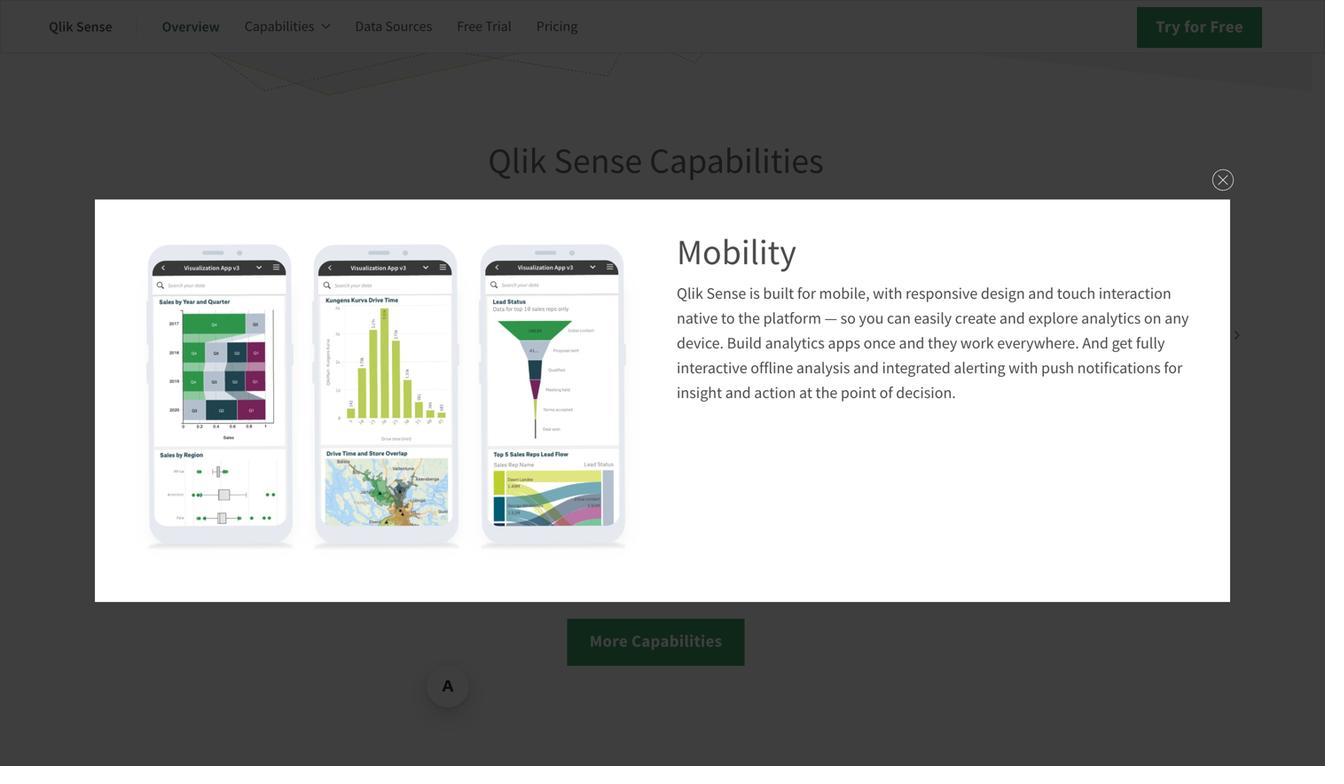 Task type: describe. For each thing, give the bounding box(es) containing it.
2 vertical spatial for
[[1164, 358, 1183, 378]]

and
[[1083, 333, 1109, 353]]

insight
[[677, 383, 722, 403]]

qlik sense
[[49, 17, 112, 36]]

analytics
[[1164, 325, 1229, 346]]

and down interactive
[[726, 383, 751, 403]]

conversational
[[784, 325, 891, 346]]

pricing
[[537, 17, 578, 35]]

more capabilities link
[[568, 619, 745, 666]]

interactive
[[412, 325, 489, 346]]

& for alerting
[[183, 518, 194, 540]]

& for search
[[770, 325, 781, 346]]

and down the design
[[1000, 308, 1026, 329]]

point
[[841, 383, 877, 403]]

offline
[[751, 358, 794, 378]]

mobility qlik sense is built for mobile, with responsive design and touch interaction native to the platform — so you can easily create and explore analytics on any device. build analytics apps once and they work everywhere. and get fully interactive offline analysis and integrated alerting with push notifications for insight and action at the point of decision.
[[677, 230, 1189, 403]]

try for free
[[1156, 16, 1244, 38]]

and up point
[[854, 358, 879, 378]]

action
[[197, 518, 242, 540]]

1 vertical spatial for
[[798, 283, 816, 304]]

self-
[[95, 325, 127, 346]]

0 vertical spatial the
[[738, 308, 760, 329]]

work
[[961, 333, 994, 353]]

device.
[[677, 333, 724, 353]]

platform
[[764, 308, 822, 329]]

advanced & predictive analytics
[[1004, 325, 1229, 346]]

free trial
[[457, 17, 512, 35]]

1 vertical spatial capabilities
[[632, 631, 722, 653]]

qlik sense link
[[49, 5, 112, 48]]

visualization
[[180, 325, 271, 346]]

reporting
[[459, 518, 529, 540]]

responsive
[[906, 283, 978, 304]]

1 horizontal spatial with
[[1009, 358, 1038, 378]]

interactive dashboards link
[[359, 233, 642, 348]]

on
[[1145, 308, 1162, 329]]

0 horizontal spatial analytics
[[765, 333, 825, 353]]

qlik inside the mobility qlik sense is built for mobile, with responsive design and touch interaction native to the platform — so you can easily create and explore analytics on any device. build analytics apps once and they work everywhere. and get fully interactive offline analysis and integrated alerting with push notifications for insight and action at the point of decision.
[[677, 283, 703, 304]]

explore
[[1029, 308, 1079, 329]]

data
[[355, 17, 383, 35]]

free inside menu bar
[[457, 17, 483, 35]]

advanced & predictive analytics link
[[982, 233, 1264, 348]]

overview
[[162, 17, 220, 36]]

qlik for qlik sense capabilities
[[488, 139, 547, 184]]

dashboards
[[492, 325, 576, 346]]

of
[[880, 383, 893, 403]]

alerting
[[123, 518, 180, 540]]

sources
[[385, 17, 432, 35]]

alerting
[[954, 358, 1006, 378]]

data sources link
[[355, 5, 432, 48]]

more capabilities
[[590, 631, 722, 653]]

is
[[750, 283, 760, 304]]

to
[[721, 308, 735, 329]]

0 vertical spatial analytics
[[1082, 308, 1141, 329]]

interactive dashboards
[[412, 325, 576, 346]]

1 horizontal spatial free
[[1211, 16, 1244, 38]]



Task type: locate. For each thing, give the bounding box(es) containing it.
qlik for qlik sense
[[49, 17, 73, 36]]

so
[[841, 308, 856, 329]]

qlik inside menu bar
[[49, 17, 73, 36]]

analytics down platform
[[765, 333, 825, 353]]

qlik
[[49, 17, 73, 36], [488, 139, 547, 184], [677, 283, 703, 304]]

0 horizontal spatial the
[[738, 308, 760, 329]]

free right try
[[1211, 16, 1244, 38]]

service
[[127, 325, 177, 346]]

sense
[[76, 17, 112, 36], [554, 139, 643, 184], [707, 283, 746, 304]]

1 vertical spatial sense
[[554, 139, 643, 184]]

and up the explore at the top right
[[1029, 283, 1054, 304]]

1 vertical spatial the
[[816, 383, 838, 403]]

built
[[763, 283, 794, 304]]

for right try
[[1185, 16, 1207, 38]]

easily
[[914, 308, 952, 329]]

the
[[738, 308, 760, 329], [816, 383, 838, 403]]

0 vertical spatial for
[[1185, 16, 1207, 38]]

0 horizontal spatial &
[[183, 518, 194, 540]]

predictive
[[1089, 325, 1161, 346]]

search & conversational link
[[670, 233, 953, 348]]

search & conversational
[[719, 325, 891, 346]]

1 horizontal spatial analytics
[[1082, 308, 1141, 329]]

2 vertical spatial sense
[[707, 283, 746, 304]]

menu bar
[[49, 5, 603, 48]]

touch
[[1057, 283, 1096, 304]]

1 vertical spatial qlik
[[488, 139, 547, 184]]

& for advanced
[[1075, 325, 1086, 346]]

integrated
[[882, 358, 951, 378]]

you
[[859, 308, 884, 329]]

with down everywhere.
[[1009, 358, 1038, 378]]

advanced
[[1004, 325, 1072, 346]]

build
[[727, 333, 762, 353]]

action
[[754, 383, 796, 403]]

0 vertical spatial qlik
[[49, 17, 73, 36]]

for inside try for free link
[[1185, 16, 1207, 38]]

for down the fully
[[1164, 358, 1183, 378]]

capabilities
[[650, 139, 824, 184], [632, 631, 722, 653]]

2 horizontal spatial qlik
[[677, 283, 703, 304]]

menu bar containing qlik sense
[[49, 5, 603, 48]]

interactive
[[677, 358, 748, 378]]

0 vertical spatial capabilities
[[650, 139, 824, 184]]

with up can
[[873, 283, 903, 304]]

decision.
[[896, 383, 956, 403]]

get
[[1112, 333, 1133, 353]]

2 horizontal spatial sense
[[707, 283, 746, 304]]

free trial link
[[457, 5, 512, 48]]

apps
[[828, 333, 861, 353]]

1 horizontal spatial sense
[[554, 139, 643, 184]]

analytics
[[1082, 308, 1141, 329], [765, 333, 825, 353]]

& inside advanced & predictive analytics link
[[1075, 325, 1086, 346]]

& right build
[[770, 325, 781, 346]]

1 vertical spatial with
[[1009, 358, 1038, 378]]

try for free link
[[1137, 7, 1263, 48]]

interaction
[[1099, 283, 1172, 304]]

self-service visualization link
[[48, 233, 331, 348]]

design
[[981, 283, 1025, 304]]

mobility
[[677, 230, 797, 275]]

1 horizontal spatial qlik
[[488, 139, 547, 184]]

1 vertical spatial analytics
[[765, 333, 825, 353]]

trial
[[486, 17, 512, 35]]

any
[[1165, 308, 1189, 329]]

the right to
[[738, 308, 760, 329]]

free left trial
[[457, 17, 483, 35]]

mobile,
[[819, 283, 870, 304]]

0 vertical spatial with
[[873, 283, 903, 304]]

create
[[955, 308, 997, 329]]

& down touch
[[1075, 325, 1086, 346]]

& left action on the bottom of the page
[[183, 518, 194, 540]]

at
[[799, 383, 813, 403]]

alerting & action link
[[48, 426, 331, 541]]

pricing link
[[537, 5, 578, 48]]

0 vertical spatial sense
[[76, 17, 112, 36]]

everywhere.
[[998, 333, 1080, 353]]

sense inside the mobility qlik sense is built for mobile, with responsive design and touch interaction native to the platform — so you can easily create and explore analytics on any device. build analytics apps once and they work everywhere. and get fully interactive offline analysis and integrated alerting with push notifications for insight and action at the point of decision.
[[707, 283, 746, 304]]

alerting & action
[[123, 518, 242, 540]]

& inside search & conversational link
[[770, 325, 781, 346]]

push
[[1042, 358, 1075, 378]]

qlik sense capabilities
[[488, 139, 824, 184]]

& inside alerting & action link
[[183, 518, 194, 540]]

notifications
[[1078, 358, 1161, 378]]

fully
[[1136, 333, 1165, 353]]

for right built
[[798, 283, 816, 304]]

the right at
[[816, 383, 838, 403]]

sense for qlik sense
[[76, 17, 112, 36]]

data sources
[[355, 17, 432, 35]]

&
[[770, 325, 781, 346], [1075, 325, 1086, 346], [183, 518, 194, 540]]

overview link
[[162, 5, 220, 48]]

2 horizontal spatial for
[[1185, 16, 1207, 38]]

try
[[1156, 16, 1181, 38]]

and up integrated
[[899, 333, 925, 353]]

0 horizontal spatial with
[[873, 283, 903, 304]]

2 vertical spatial qlik
[[677, 283, 703, 304]]

for
[[1185, 16, 1207, 38], [798, 283, 816, 304], [1164, 358, 1183, 378]]

0 horizontal spatial sense
[[76, 17, 112, 36]]

reporting link
[[359, 426, 642, 541]]

free
[[1211, 16, 1244, 38], [457, 17, 483, 35]]

can
[[887, 308, 911, 329]]

they
[[928, 333, 958, 353]]

—
[[825, 308, 838, 329]]

1 horizontal spatial the
[[816, 383, 838, 403]]

2 horizontal spatial &
[[1075, 325, 1086, 346]]

0 horizontal spatial for
[[798, 283, 816, 304]]

with
[[873, 283, 903, 304], [1009, 358, 1038, 378]]

0 horizontal spatial qlik
[[49, 17, 73, 36]]

more
[[590, 631, 628, 653]]

analysis
[[797, 358, 850, 378]]

self-service visualization
[[95, 325, 271, 346]]

once
[[864, 333, 896, 353]]

search
[[719, 325, 767, 346]]

and
[[1029, 283, 1054, 304], [1000, 308, 1026, 329], [899, 333, 925, 353], [854, 358, 879, 378], [726, 383, 751, 403]]

1 horizontal spatial &
[[770, 325, 781, 346]]

native
[[677, 308, 718, 329]]

0 horizontal spatial free
[[457, 17, 483, 35]]

analytics up get
[[1082, 308, 1141, 329]]

sense for qlik sense capabilities
[[554, 139, 643, 184]]

1 horizontal spatial for
[[1164, 358, 1183, 378]]



Task type: vqa. For each thing, say whether or not it's contained in the screenshot.
application
no



